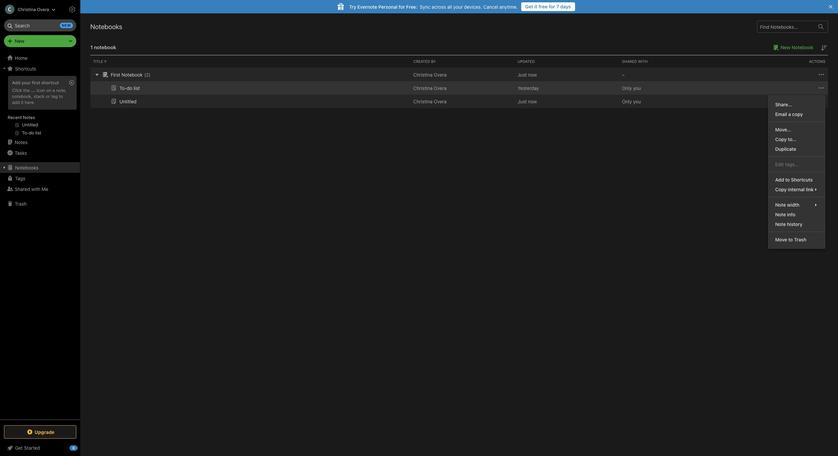 Task type: describe. For each thing, give the bounding box(es) containing it.
to-
[[119, 85, 127, 91]]

untitled row
[[90, 95, 828, 108]]

new
[[62, 23, 71, 27]]

notebooks element
[[80, 13, 838, 456]]

(
[[144, 72, 146, 77]]

the
[[23, 88, 30, 93]]

trash inside "link"
[[794, 237, 807, 243]]

history
[[787, 222, 803, 227]]

first notebook ( 2 )
[[111, 72, 151, 77]]

tag
[[51, 94, 58, 99]]

shared with me link
[[0, 184, 80, 194]]

click to collapse image
[[78, 444, 83, 452]]

more actions image for only you
[[818, 84, 826, 92]]

Account field
[[0, 3, 56, 16]]

move… link
[[769, 125, 825, 135]]

copy internal link link
[[769, 185, 825, 194]]

email
[[775, 111, 787, 117]]

home
[[15, 55, 28, 61]]

get started
[[15, 445, 40, 451]]

Find Notebooks… text field
[[758, 21, 815, 32]]

trash link
[[0, 198, 80, 209]]

get for get it free for 7 days
[[525, 4, 533, 9]]

new notebook
[[781, 45, 814, 50]]

...
[[31, 88, 35, 93]]

notebook for first
[[122, 72, 143, 77]]

to for add
[[786, 177, 790, 183]]

move to trash link
[[769, 235, 825, 245]]

started
[[24, 445, 40, 451]]

for for 7
[[549, 4, 555, 9]]

copy to… link
[[769, 135, 825, 144]]

new notebook button
[[771, 44, 814, 52]]

devices.
[[464, 4, 482, 10]]

copy to…
[[775, 137, 797, 142]]

free
[[539, 4, 548, 9]]

add for add to shortcuts
[[775, 177, 784, 183]]

get it free for 7 days button
[[521, 2, 575, 11]]

click the ...
[[12, 88, 35, 93]]

edit tags… link
[[769, 160, 825, 169]]

note info
[[775, 212, 796, 218]]

–
[[622, 72, 625, 77]]

for for free:
[[399, 4, 405, 10]]

sort options image
[[820, 44, 828, 52]]

overa for to-do list 'row' on the top of page
[[434, 85, 447, 91]]

only you for just now
[[622, 99, 641, 104]]

more actions image for –
[[818, 71, 826, 79]]

new for new notebook
[[781, 45, 791, 50]]

Note width field
[[769, 200, 825, 210]]

just now for only you
[[518, 99, 537, 104]]

copy internal link
[[775, 187, 814, 192]]

move
[[775, 237, 787, 243]]

shared with
[[622, 59, 648, 64]]

yesterday
[[518, 85, 539, 91]]

note width
[[775, 202, 800, 208]]

overa for untitled row
[[434, 99, 447, 104]]

Sort field
[[820, 44, 828, 52]]

share… link
[[769, 100, 825, 109]]

to-do list 1 element
[[119, 85, 140, 91]]

add your first shortcut
[[12, 80, 59, 85]]

more actions field for –
[[818, 71, 826, 79]]

christina overa for to-do list 'row' on the top of page
[[413, 85, 447, 91]]

try evernote personal for free: sync across all your devices. cancel anytime.
[[349, 4, 518, 10]]

to for move
[[789, 237, 793, 243]]

to inside icon on a note, notebook, stack or tag to add it here.
[[59, 94, 63, 99]]

notes inside 'notes' link
[[15, 139, 28, 145]]

upgrade button
[[4, 426, 76, 439]]

to-do list button
[[110, 84, 140, 92]]

christina for to-do list 'row' on the top of page
[[413, 85, 433, 91]]

or
[[46, 94, 50, 99]]

evernote
[[358, 4, 377, 10]]

to-do list row
[[90, 81, 828, 95]]

Help and Learning task checklist field
[[0, 443, 80, 454]]

shortcuts inside shortcuts button
[[15, 66, 36, 71]]

)
[[149, 72, 151, 77]]

tags
[[15, 176, 25, 181]]

icon on a note, notebook, stack or tag to add it here.
[[12, 88, 66, 105]]

note for note width
[[775, 202, 786, 208]]

untitled button
[[110, 97, 137, 105]]

shared with button
[[620, 56, 724, 68]]

2
[[146, 72, 149, 77]]

created
[[413, 59, 430, 64]]

more actions field for only you
[[818, 84, 826, 92]]

duplicate
[[775, 146, 797, 152]]

copy for copy to…
[[775, 137, 787, 142]]

internal
[[788, 187, 805, 192]]

add
[[12, 100, 20, 105]]

stack
[[34, 94, 45, 99]]

tags…
[[785, 162, 799, 167]]

now for only you
[[528, 99, 537, 104]]

only for yesterday
[[622, 85, 632, 91]]

add to shortcuts
[[775, 177, 813, 183]]

shared
[[622, 59, 637, 64]]

edit
[[775, 162, 784, 167]]

click
[[12, 88, 22, 93]]

1 vertical spatial notebooks
[[15, 165, 39, 171]]

0 vertical spatial notebooks
[[90, 23, 122, 30]]

updated
[[518, 59, 535, 64]]

get for get started
[[15, 445, 23, 451]]

add to shortcuts link
[[769, 175, 825, 185]]

on
[[46, 88, 51, 93]]

width
[[787, 202, 800, 208]]

notebook
[[94, 44, 116, 50]]

a inside email a copy link
[[789, 111, 791, 117]]

try
[[349, 4, 356, 10]]

email a copy link
[[769, 109, 825, 119]]

note for note info
[[775, 212, 786, 218]]

free:
[[406, 4, 418, 10]]

created by button
[[411, 56, 515, 68]]

you for yesterday
[[633, 85, 641, 91]]



Task type: locate. For each thing, give the bounding box(es) containing it.
tags button
[[0, 173, 80, 184]]

overa inside account field
[[37, 7, 49, 12]]

1 you from the top
[[633, 85, 641, 91]]

now down yesterday
[[528, 99, 537, 104]]

2 more actions field from the top
[[818, 84, 826, 92]]

to inside add to shortcuts link
[[786, 177, 790, 183]]

2 just now from the top
[[518, 99, 537, 104]]

overa inside to-do list 'row'
[[434, 85, 447, 91]]

get inside help and learning task checklist field
[[15, 445, 23, 451]]

0 horizontal spatial it
[[21, 100, 24, 105]]

anytime.
[[500, 4, 518, 10]]

0 vertical spatial shortcuts
[[15, 66, 36, 71]]

first
[[32, 80, 40, 85]]

all
[[447, 4, 452, 10]]

christina overa inside account field
[[18, 7, 49, 12]]

me
[[42, 186, 48, 192]]

0 vertical spatial trash
[[15, 201, 27, 207]]

notebooks
[[90, 23, 122, 30], [15, 165, 39, 171]]

christina inside the first notebook row
[[413, 72, 433, 77]]

overa up new search field
[[37, 7, 49, 12]]

move to trash
[[775, 237, 807, 243]]

2 only from the top
[[622, 99, 632, 104]]

row group
[[90, 68, 828, 108]]

1 vertical spatial notes
[[15, 139, 28, 145]]

note inside note width link
[[775, 202, 786, 208]]

0 vertical spatial a
[[53, 88, 55, 93]]

1 vertical spatial your
[[21, 80, 31, 85]]

0 vertical spatial notebook
[[792, 45, 814, 50]]

for inside button
[[549, 4, 555, 9]]

personal
[[378, 4, 398, 10]]

1 vertical spatial to
[[786, 177, 790, 183]]

overa
[[37, 7, 49, 12], [434, 72, 447, 77], [434, 85, 447, 91], [434, 99, 447, 104]]

1 just from the top
[[518, 72, 527, 77]]

overa down the first notebook row at top
[[434, 85, 447, 91]]

notes
[[23, 115, 35, 120], [15, 139, 28, 145]]

title button
[[90, 56, 411, 68]]

2 for from the left
[[399, 4, 405, 10]]

do
[[127, 85, 132, 91]]

1 horizontal spatial shortcuts
[[791, 177, 813, 183]]

6
[[72, 446, 75, 450]]

you inside untitled row
[[633, 99, 641, 104]]

settings image
[[68, 5, 76, 13]]

shortcuts up copy internal link link
[[791, 177, 813, 183]]

christina
[[18, 7, 36, 12], [413, 72, 433, 77], [413, 85, 433, 91], [413, 99, 433, 104]]

just down yesterday
[[518, 99, 527, 104]]

1 horizontal spatial add
[[775, 177, 784, 183]]

get inside button
[[525, 4, 533, 9]]

new search field
[[9, 19, 73, 31]]

0 vertical spatial note
[[775, 202, 786, 208]]

1
[[90, 44, 93, 50]]

note up the note info
[[775, 202, 786, 208]]

1 vertical spatial get
[[15, 445, 23, 451]]

just now down yesterday
[[518, 99, 537, 104]]

shortcuts down home at the top
[[15, 66, 36, 71]]

0 vertical spatial you
[[633, 85, 641, 91]]

1 note from the top
[[775, 202, 786, 208]]

0 vertical spatial more actions field
[[818, 71, 826, 79]]

christina overa for untitled row
[[413, 99, 447, 104]]

more actions image
[[818, 71, 826, 79], [818, 84, 826, 92]]

note left info
[[775, 212, 786, 218]]

0 horizontal spatial a
[[53, 88, 55, 93]]

1 vertical spatial only you
[[622, 99, 641, 104]]

add inside group
[[12, 80, 20, 85]]

0 vertical spatial to
[[59, 94, 63, 99]]

shortcuts button
[[0, 63, 80, 74]]

duplicate link
[[769, 144, 825, 154]]

note for note history
[[775, 222, 786, 227]]

0 horizontal spatial for
[[399, 4, 405, 10]]

expand notebooks image
[[2, 165, 7, 170]]

0 horizontal spatial new
[[15, 38, 24, 44]]

more actions field inside the first notebook row
[[818, 71, 826, 79]]

0 horizontal spatial trash
[[15, 201, 27, 207]]

note inside note info link
[[775, 212, 786, 218]]

you
[[633, 85, 641, 91], [633, 99, 641, 104]]

days
[[560, 4, 571, 9]]

2 more actions image from the top
[[818, 84, 826, 92]]

0 vertical spatial only
[[622, 85, 632, 91]]

it inside icon on a note, notebook, stack or tag to add it here.
[[21, 100, 24, 105]]

1 only from the top
[[622, 85, 632, 91]]

notebook
[[792, 45, 814, 50], [122, 72, 143, 77]]

edit tags…
[[775, 162, 799, 167]]

christina overa inside untitled row
[[413, 99, 447, 104]]

arrow image
[[93, 71, 101, 79]]

1 vertical spatial you
[[633, 99, 641, 104]]

notebook for new
[[792, 45, 814, 50]]

just now inside untitled row
[[518, 99, 537, 104]]

only inside to-do list 'row'
[[622, 85, 632, 91]]

0 vertical spatial more actions image
[[818, 71, 826, 79]]

notes right recent
[[23, 115, 35, 120]]

1 for from the left
[[549, 4, 555, 9]]

christina inside untitled row
[[413, 99, 433, 104]]

only
[[622, 85, 632, 91], [622, 99, 632, 104]]

home link
[[0, 53, 80, 63]]

notes inside group
[[23, 115, 35, 120]]

trash down shared on the top left of page
[[15, 201, 27, 207]]

move…
[[775, 127, 791, 133]]

only you inside untitled row
[[622, 99, 641, 104]]

it down notebook,
[[21, 100, 24, 105]]

notebook left the (
[[122, 72, 143, 77]]

0 vertical spatial it
[[535, 4, 538, 9]]

shared with me
[[15, 186, 48, 192]]

only you
[[622, 85, 641, 91], [622, 99, 641, 104]]

get left started
[[15, 445, 23, 451]]

0 horizontal spatial get
[[15, 445, 23, 451]]

1 horizontal spatial your
[[453, 4, 463, 10]]

here.
[[25, 100, 35, 105]]

1 vertical spatial a
[[789, 111, 791, 117]]

get
[[525, 4, 533, 9], [15, 445, 23, 451]]

share…
[[775, 102, 792, 107]]

note history
[[775, 222, 803, 227]]

notebooks link
[[0, 162, 80, 173]]

notebook,
[[12, 94, 32, 99]]

notebooks up notebook
[[90, 23, 122, 30]]

a inside icon on a note, notebook, stack or tag to add it here.
[[53, 88, 55, 93]]

copy
[[792, 111, 803, 117]]

to down note,
[[59, 94, 63, 99]]

new up actions button
[[781, 45, 791, 50]]

1 notebook
[[90, 44, 116, 50]]

more actions image inside the first notebook row
[[818, 71, 826, 79]]

new inside popup button
[[15, 38, 24, 44]]

3 note from the top
[[775, 222, 786, 227]]

it inside get it free for 7 days button
[[535, 4, 538, 9]]

overa down to-do list 'row' on the top of page
[[434, 99, 447, 104]]

sync
[[420, 4, 431, 10]]

christina inside account field
[[18, 7, 36, 12]]

by
[[431, 59, 436, 64]]

group containing add your first shortcut
[[0, 74, 80, 140]]

1 horizontal spatial get
[[525, 4, 533, 9]]

Search text field
[[9, 19, 72, 31]]

2 note from the top
[[775, 212, 786, 218]]

christina overa
[[18, 7, 49, 12], [413, 72, 447, 77], [413, 85, 447, 91], [413, 99, 447, 104]]

1 vertical spatial only
[[622, 99, 632, 104]]

1 vertical spatial more actions image
[[818, 84, 826, 92]]

only you for yesterday
[[622, 85, 641, 91]]

just
[[518, 72, 527, 77], [518, 99, 527, 104]]

you for just now
[[633, 99, 641, 104]]

2 copy from the top
[[775, 187, 787, 192]]

just inside the first notebook row
[[518, 72, 527, 77]]

add for add your first shortcut
[[12, 80, 20, 85]]

new up home at the top
[[15, 38, 24, 44]]

note
[[775, 202, 786, 208], [775, 212, 786, 218], [775, 222, 786, 227]]

notes link
[[0, 137, 80, 148]]

1 copy from the top
[[775, 137, 787, 142]]

christina for the first notebook row at top
[[413, 72, 433, 77]]

0 horizontal spatial notebook
[[122, 72, 143, 77]]

1 vertical spatial now
[[528, 99, 537, 104]]

notebooks up tags
[[15, 165, 39, 171]]

your
[[453, 4, 463, 10], [21, 80, 31, 85]]

copy left internal
[[775, 187, 787, 192]]

shortcut
[[41, 80, 59, 85]]

0 vertical spatial new
[[15, 38, 24, 44]]

1 vertical spatial note
[[775, 212, 786, 218]]

1 vertical spatial copy
[[775, 187, 787, 192]]

notes up tasks
[[15, 139, 28, 145]]

2 vertical spatial to
[[789, 237, 793, 243]]

only inside untitled row
[[622, 99, 632, 104]]

add down edit
[[775, 177, 784, 183]]

0 horizontal spatial shortcuts
[[15, 66, 36, 71]]

first notebook row
[[90, 68, 828, 81]]

with
[[31, 186, 40, 192]]

1 vertical spatial more actions field
[[818, 84, 826, 92]]

1 horizontal spatial a
[[789, 111, 791, 117]]

add inside the dropdown list menu
[[775, 177, 784, 183]]

overa inside the first notebook row
[[434, 72, 447, 77]]

1 horizontal spatial new
[[781, 45, 791, 50]]

add up click
[[12, 80, 20, 85]]

for left 'free:'
[[399, 4, 405, 10]]

to inside move to trash "link"
[[789, 237, 793, 243]]

row group inside notebooks element
[[90, 68, 828, 108]]

1 just now from the top
[[518, 72, 537, 77]]

1 horizontal spatial notebook
[[792, 45, 814, 50]]

copy down move…
[[775, 137, 787, 142]]

to up copy internal link
[[786, 177, 790, 183]]

notebook inside 'button'
[[792, 45, 814, 50]]

upgrade
[[35, 430, 54, 435]]

1 horizontal spatial it
[[535, 4, 538, 9]]

more actions field inside to-do list 'row'
[[818, 84, 826, 92]]

0 vertical spatial get
[[525, 4, 533, 9]]

note info link
[[769, 210, 825, 220]]

with
[[638, 59, 648, 64]]

now inside untitled row
[[528, 99, 537, 104]]

notebook inside row
[[122, 72, 143, 77]]

0 vertical spatial notes
[[23, 115, 35, 120]]

1 vertical spatial new
[[781, 45, 791, 50]]

0 vertical spatial just
[[518, 72, 527, 77]]

trash down note history link at right
[[794, 237, 807, 243]]

just inside untitled row
[[518, 99, 527, 104]]

1 vertical spatial trash
[[794, 237, 807, 243]]

untitled
[[119, 99, 137, 104]]

overa inside untitled row
[[434, 99, 447, 104]]

More actions field
[[818, 71, 826, 79], [818, 84, 826, 92]]

just for –
[[518, 72, 527, 77]]

your up the
[[21, 80, 31, 85]]

0 horizontal spatial notebooks
[[15, 165, 39, 171]]

0 vertical spatial add
[[12, 80, 20, 85]]

copy inside field
[[775, 187, 787, 192]]

1 more actions image from the top
[[818, 71, 826, 79]]

note,
[[56, 88, 66, 93]]

notebook up actions
[[792, 45, 814, 50]]

1 only you from the top
[[622, 85, 641, 91]]

email a copy
[[775, 111, 803, 117]]

your right all
[[453, 4, 463, 10]]

for left the 7
[[549, 4, 555, 9]]

new button
[[4, 35, 76, 47]]

0 vertical spatial now
[[528, 72, 537, 77]]

copy for copy internal link
[[775, 187, 787, 192]]

2 vertical spatial note
[[775, 222, 786, 227]]

just now inside the first notebook row
[[518, 72, 537, 77]]

note down the note info
[[775, 222, 786, 227]]

just down updated
[[518, 72, 527, 77]]

dropdown list menu
[[769, 100, 825, 245]]

it left free
[[535, 4, 538, 9]]

1 horizontal spatial notebooks
[[90, 23, 122, 30]]

just now down updated
[[518, 72, 537, 77]]

row group containing first notebook
[[90, 68, 828, 108]]

only for just now
[[622, 99, 632, 104]]

1 vertical spatial just
[[518, 99, 527, 104]]

1 vertical spatial just now
[[518, 99, 537, 104]]

overa for the first notebook row at top
[[434, 72, 447, 77]]

7
[[557, 4, 559, 9]]

it
[[535, 4, 538, 9], [21, 100, 24, 105]]

just now
[[518, 72, 537, 77], [518, 99, 537, 104]]

to right 'move'
[[789, 237, 793, 243]]

0 horizontal spatial add
[[12, 80, 20, 85]]

to…
[[788, 137, 797, 142]]

group
[[0, 74, 80, 140]]

1 horizontal spatial for
[[549, 4, 555, 9]]

new inside 'button'
[[781, 45, 791, 50]]

tree
[[0, 53, 80, 420]]

christina overa for the first notebook row at top
[[413, 72, 447, 77]]

just for only you
[[518, 99, 527, 104]]

your inside group
[[21, 80, 31, 85]]

christina overa inside the first notebook row
[[413, 72, 447, 77]]

trash inside 'link'
[[15, 201, 27, 207]]

cancel
[[483, 4, 498, 10]]

2 you from the top
[[633, 99, 641, 104]]

recent
[[8, 115, 22, 120]]

1 vertical spatial it
[[21, 100, 24, 105]]

list
[[134, 85, 140, 91]]

now inside the first notebook row
[[528, 72, 537, 77]]

0 vertical spatial only you
[[622, 85, 641, 91]]

christina overa inside to-do list 'row'
[[413, 85, 447, 91]]

recent notes
[[8, 115, 35, 120]]

1 horizontal spatial trash
[[794, 237, 807, 243]]

shortcuts inside add to shortcuts link
[[791, 177, 813, 183]]

1 vertical spatial add
[[775, 177, 784, 183]]

overa down the by
[[434, 72, 447, 77]]

a left the copy
[[789, 111, 791, 117]]

actions
[[809, 59, 826, 64]]

christina inside to-do list 'row'
[[413, 85, 433, 91]]

note inside note history link
[[775, 222, 786, 227]]

2 only you from the top
[[622, 99, 641, 104]]

now up yesterday
[[528, 72, 537, 77]]

new for new
[[15, 38, 24, 44]]

updated button
[[515, 56, 620, 68]]

0 vertical spatial copy
[[775, 137, 787, 142]]

tasks
[[15, 150, 27, 156]]

tree containing home
[[0, 53, 80, 420]]

a right the on
[[53, 88, 55, 93]]

just now for –
[[518, 72, 537, 77]]

2 now from the top
[[528, 99, 537, 104]]

more actions image inside to-do list 'row'
[[818, 84, 826, 92]]

1 vertical spatial notebook
[[122, 72, 143, 77]]

you inside to-do list 'row'
[[633, 85, 641, 91]]

1 vertical spatial shortcuts
[[791, 177, 813, 183]]

new
[[15, 38, 24, 44], [781, 45, 791, 50]]

untitled 2 element
[[119, 99, 137, 104]]

0 horizontal spatial your
[[21, 80, 31, 85]]

only you inside to-do list 'row'
[[622, 85, 641, 91]]

to-do list
[[119, 85, 140, 91]]

shared
[[15, 186, 30, 192]]

2 just from the top
[[518, 99, 527, 104]]

across
[[432, 4, 446, 10]]

tasks button
[[0, 148, 80, 158]]

1 now from the top
[[528, 72, 537, 77]]

0 vertical spatial your
[[453, 4, 463, 10]]

1 more actions field from the top
[[818, 71, 826, 79]]

now for –
[[528, 72, 537, 77]]

0 vertical spatial just now
[[518, 72, 537, 77]]

Copy internal link field
[[769, 185, 825, 194]]

christina for untitled row
[[413, 99, 433, 104]]

get left free
[[525, 4, 533, 9]]



Task type: vqa. For each thing, say whether or not it's contained in the screenshot.
it
yes



